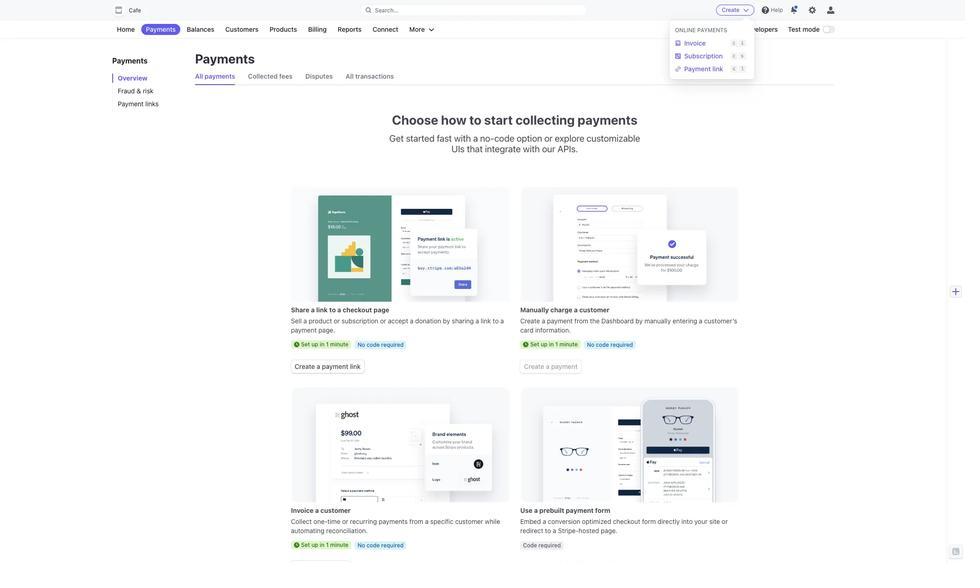 Task type: vqa. For each thing, say whether or not it's contained in the screenshot.
the bottom C
yes



Task type: locate. For each thing, give the bounding box(es) containing it.
choose how to start collecting payments
[[392, 112, 638, 127]]

c left l
[[733, 66, 736, 72]]

1 down "reconciliation."
[[326, 541, 329, 548]]

c
[[733, 40, 736, 46], [733, 53, 736, 59], [733, 66, 736, 72]]

from inside the manually charge a customer create a payment from the dashboard by manually entering a customer's card information.
[[575, 317, 588, 325]]

a inside get started fast with a no-code option or explore customizable uis that integrate with our apis.
[[473, 133, 478, 144]]

up down automating
[[312, 541, 318, 548]]

no code required down invoice a customer collect one-time or recurring payments from a specific customer while automating reconciliation.
[[358, 542, 404, 549]]

set up in 1 minute for a
[[301, 341, 349, 348]]

all for all transactions
[[346, 72, 354, 80]]

Search… search field
[[360, 4, 587, 16]]

2 by from the left
[[636, 317, 643, 325]]

1 vertical spatial payment
[[118, 100, 144, 108]]

c left s
[[733, 53, 736, 59]]

by left sharing
[[443, 317, 450, 325]]

page. inside share a link to a checkout page sell a product or subscription or accept a donation by sharing a link to a payment page.
[[319, 326, 335, 334]]

s
[[741, 53, 744, 59]]

0 horizontal spatial customer
[[321, 507, 351, 514]]

manually
[[645, 317, 671, 325]]

balances
[[187, 25, 214, 33]]

form up optimized
[[595, 507, 610, 514]]

no for or
[[358, 542, 365, 549]]

overview
[[118, 74, 148, 82]]

checkout inside use a prebuilt payment form embed a conversion optimized checkout form directly into your site or redirect to a stripe-hosted page.
[[613, 518, 640, 525]]

integrate
[[485, 144, 521, 154]]

risk
[[143, 87, 153, 95]]

overview link
[[112, 74, 186, 83]]

by inside share a link to a checkout page sell a product or subscription or accept a donation by sharing a link to a payment page.
[[443, 317, 450, 325]]

apis.
[[558, 144, 578, 154]]

link down 'subscription'
[[350, 363, 361, 370]]

page. down "product"
[[319, 326, 335, 334]]

in down information.
[[549, 341, 554, 348]]

help button
[[758, 3, 787, 17]]

to up "product"
[[329, 306, 336, 314]]

1 vertical spatial checkout
[[613, 518, 640, 525]]

create inside button
[[524, 363, 544, 370]]

form left 'directly'
[[642, 518, 656, 525]]

set for sell a product or subscription or accept a donation by sharing a link to a payment page.
[[301, 341, 310, 348]]

customer up time
[[321, 507, 351, 514]]

0 vertical spatial checkout
[[343, 306, 372, 314]]

reports
[[338, 25, 362, 33]]

payments right online
[[697, 27, 727, 34]]

disputes link
[[305, 68, 333, 85]]

payment inside share a link to a checkout page sell a product or subscription or accept a donation by sharing a link to a payment page.
[[291, 326, 317, 334]]

invoice up collect
[[291, 507, 314, 514]]

manually
[[520, 306, 549, 314]]

payment
[[684, 65, 711, 73], [118, 100, 144, 108]]

minute up create a payment link
[[330, 341, 349, 348]]

code
[[523, 542, 537, 549]]

link
[[713, 65, 723, 73], [316, 306, 328, 314], [481, 317, 491, 325], [350, 363, 361, 370]]

payments right recurring
[[379, 518, 408, 525]]

no code required down dashboard
[[587, 341, 633, 348]]

products
[[270, 25, 297, 33]]

by
[[443, 317, 450, 325], [636, 317, 643, 325]]

use a prebuilt payment form embed a conversion optimized checkout form directly into your site or redirect to a stripe-hosted page.
[[520, 507, 728, 535]]

mode
[[803, 25, 820, 33]]

collected fees
[[248, 72, 293, 80]]

invoice inside invoice a customer collect one-time or recurring payments from a specific customer while automating reconciliation.
[[291, 507, 314, 514]]

no code required for manually charge a customer
[[587, 341, 633, 348]]

customer left while
[[455, 518, 483, 525]]

home link
[[112, 24, 139, 35]]

search…
[[375, 7, 398, 14]]

required down invoice a customer collect one-time or recurring payments from a specific customer while automating reconciliation.
[[381, 542, 404, 549]]

1 horizontal spatial form
[[642, 518, 656, 525]]

subscription
[[684, 52, 723, 60]]

a
[[473, 133, 478, 144], [311, 306, 315, 314], [337, 306, 341, 314], [574, 306, 578, 314], [304, 317, 307, 325], [410, 317, 414, 325], [476, 317, 479, 325], [501, 317, 504, 325], [542, 317, 545, 325], [699, 317, 703, 325], [317, 363, 320, 370], [546, 363, 550, 370], [315, 507, 319, 514], [534, 507, 538, 514], [425, 518, 429, 525], [543, 518, 546, 525], [553, 527, 556, 535]]

1 by from the left
[[443, 317, 450, 325]]

all payments
[[195, 72, 235, 80]]

1 horizontal spatial with
[[523, 144, 540, 154]]

customer's
[[704, 317, 738, 325]]

0 vertical spatial invoice
[[684, 39, 706, 47]]

up for sell a product or subscription or accept a donation by sharing a link to a payment page.
[[312, 341, 318, 348]]

payments right "home" in the top of the page
[[146, 25, 176, 33]]

invoice
[[684, 39, 706, 47], [291, 507, 314, 514]]

specific
[[430, 518, 454, 525]]

started
[[406, 133, 435, 144]]

3 c from the top
[[733, 66, 736, 72]]

code down the
[[596, 341, 609, 348]]

c for payment link
[[733, 66, 736, 72]]

1 horizontal spatial customer
[[455, 518, 483, 525]]

1 vertical spatial invoice
[[291, 507, 314, 514]]

all payments link
[[195, 68, 235, 85]]

required down dashboard
[[611, 341, 633, 348]]

uis
[[452, 144, 465, 154]]

1 horizontal spatial invoice
[[684, 39, 706, 47]]

optimized
[[582, 518, 611, 525]]

c left i
[[733, 40, 736, 46]]

or right "product"
[[334, 317, 340, 325]]

0 horizontal spatial from
[[410, 518, 423, 525]]

c for invoice
[[733, 40, 736, 46]]

0 vertical spatial customer
[[580, 306, 610, 314]]

code down 'subscription'
[[367, 341, 380, 348]]

all inside all payments link
[[195, 72, 203, 80]]

or down collecting
[[545, 133, 553, 144]]

more
[[409, 25, 425, 33]]

in up create a payment link
[[320, 341, 325, 348]]

set up in 1 minute down information.
[[531, 341, 578, 348]]

set
[[301, 341, 310, 348], [531, 341, 539, 348], [301, 541, 310, 548]]

all transactions link
[[346, 68, 394, 85]]

1 down information.
[[555, 341, 558, 348]]

checkout up 'subscription'
[[343, 306, 372, 314]]

set down sell
[[301, 341, 310, 348]]

tab list
[[195, 68, 835, 85]]

2 horizontal spatial customer
[[580, 306, 610, 314]]

payments up all payments
[[195, 51, 255, 66]]

in for a
[[320, 341, 325, 348]]

0 vertical spatial form
[[595, 507, 610, 514]]

2 vertical spatial payments
[[379, 518, 408, 525]]

invoice down online payments
[[684, 39, 706, 47]]

set down automating
[[301, 541, 310, 548]]

no for page
[[358, 341, 365, 348]]

1 horizontal spatial from
[[575, 317, 588, 325]]

0 horizontal spatial payment
[[118, 100, 144, 108]]

payments
[[205, 72, 235, 80], [578, 112, 638, 127], [379, 518, 408, 525]]

fraud & risk
[[118, 87, 153, 95]]

payment
[[547, 317, 573, 325], [291, 326, 317, 334], [322, 363, 348, 370], [551, 363, 578, 370], [566, 507, 594, 514]]

by inside the manually charge a customer create a payment from the dashboard by manually entering a customer's card information.
[[636, 317, 643, 325]]

1 vertical spatial page.
[[601, 527, 618, 535]]

minute for a
[[560, 341, 578, 348]]

all inside all transactions link
[[346, 72, 354, 80]]

0 vertical spatial payments
[[205, 72, 235, 80]]

create for create
[[722, 6, 740, 13]]

1 vertical spatial customer
[[321, 507, 351, 514]]

or down page
[[380, 317, 386, 325]]

from left the
[[575, 317, 588, 325]]

or right site
[[722, 518, 728, 525]]

0 horizontal spatial all
[[195, 72, 203, 80]]

0 horizontal spatial invoice
[[291, 507, 314, 514]]

payment inside the create a payment link link
[[322, 363, 348, 370]]

set down card in the bottom right of the page
[[531, 341, 539, 348]]

no down "reconciliation."
[[358, 542, 365, 549]]

up down information.
[[541, 341, 548, 348]]

code down recurring
[[367, 542, 380, 549]]

0 horizontal spatial page.
[[319, 326, 335, 334]]

2 vertical spatial customer
[[455, 518, 483, 525]]

0 horizontal spatial checkout
[[343, 306, 372, 314]]

payment down subscription
[[684, 65, 711, 73]]

customizable
[[587, 133, 640, 144]]

set up in 1 minute down automating
[[301, 541, 349, 548]]

2 all from the left
[[346, 72, 354, 80]]

link down subscription
[[713, 65, 723, 73]]

form
[[595, 507, 610, 514], [642, 518, 656, 525]]

2 vertical spatial c
[[733, 66, 736, 72]]

or inside use a prebuilt payment form embed a conversion optimized checkout form directly into your site or redirect to a stripe-hosted page.
[[722, 518, 728, 525]]

1 horizontal spatial payment
[[684, 65, 711, 73]]

minute
[[330, 341, 349, 348], [560, 341, 578, 348], [330, 541, 349, 548]]

code down start
[[494, 133, 515, 144]]

payment down fraud
[[118, 100, 144, 108]]

disputes
[[305, 72, 333, 80]]

invoice for invoice
[[684, 39, 706, 47]]

in for one-
[[320, 541, 325, 548]]

start
[[484, 112, 513, 127]]

payments left collected
[[205, 72, 235, 80]]

1 horizontal spatial checkout
[[613, 518, 640, 525]]

customer
[[580, 306, 610, 314], [321, 507, 351, 514], [455, 518, 483, 525]]

minute down "reconciliation."
[[330, 541, 349, 548]]

payment links
[[118, 100, 159, 108]]

developers link
[[739, 24, 783, 35]]

or up "reconciliation."
[[342, 518, 348, 525]]

by left manually
[[636, 317, 643, 325]]

page. down optimized
[[601, 527, 618, 535]]

0 vertical spatial c
[[733, 40, 736, 46]]

1 c from the top
[[733, 40, 736, 46]]

subscription
[[342, 317, 378, 325]]

share
[[291, 306, 310, 314]]

1 horizontal spatial payments
[[379, 518, 408, 525]]

get started fast with a no-code option or explore customizable uis that integrate with our apis.
[[389, 133, 640, 154]]

to up code required
[[545, 527, 551, 535]]

collected
[[248, 72, 278, 80]]

create inside button
[[722, 6, 740, 13]]

1
[[326, 341, 329, 348], [555, 341, 558, 348], [326, 541, 329, 548]]

1 vertical spatial from
[[410, 518, 423, 525]]

up down "product"
[[312, 341, 318, 348]]

with right fast at the top left of the page
[[454, 133, 471, 144]]

customer up the
[[580, 306, 610, 314]]

checkout right optimized
[[613, 518, 640, 525]]

no down 'subscription'
[[358, 341, 365, 348]]

1 up create a payment link
[[326, 341, 329, 348]]

0 vertical spatial payment
[[684, 65, 711, 73]]

1 horizontal spatial all
[[346, 72, 354, 80]]

or
[[545, 133, 553, 144], [334, 317, 340, 325], [380, 317, 386, 325], [342, 518, 348, 525], [722, 518, 728, 525]]

in for create
[[549, 341, 554, 348]]

balances link
[[182, 24, 219, 35]]

0 vertical spatial from
[[575, 317, 588, 325]]

minute down information.
[[560, 341, 578, 348]]

more button
[[405, 24, 439, 35]]

1 all from the left
[[195, 72, 203, 80]]

with left our
[[523, 144, 540, 154]]

1 horizontal spatial by
[[636, 317, 643, 325]]

all
[[195, 72, 203, 80], [346, 72, 354, 80]]

1 vertical spatial payments
[[578, 112, 638, 127]]

1 horizontal spatial page.
[[601, 527, 618, 535]]

2 c from the top
[[733, 53, 736, 59]]

code inside get started fast with a no-code option or explore customizable uis that integrate with our apis.
[[494, 133, 515, 144]]

no
[[358, 341, 365, 348], [587, 341, 595, 348], [358, 542, 365, 549]]

no code required down accept at bottom
[[358, 341, 404, 348]]

0 horizontal spatial payments
[[205, 72, 235, 80]]

reconciliation.
[[326, 527, 368, 535]]

site
[[710, 518, 720, 525]]

no down the
[[587, 341, 595, 348]]

1 vertical spatial c
[[733, 53, 736, 59]]

stripe-
[[558, 527, 579, 535]]

products link
[[265, 24, 302, 35]]

up for create a payment from the dashboard by manually entering a customer's card information.
[[541, 341, 548, 348]]

set for create a payment from the dashboard by manually entering a customer's card information.
[[531, 341, 539, 348]]

0 horizontal spatial by
[[443, 317, 450, 325]]

required down accept at bottom
[[381, 341, 404, 348]]

0 vertical spatial page.
[[319, 326, 335, 334]]

up for collect one-time or recurring payments from a specific customer while automating reconciliation.
[[312, 541, 318, 548]]

required right code
[[539, 542, 561, 549]]

in down automating
[[320, 541, 325, 548]]

code for manually charge a customer create a payment from the dashboard by manually entering a customer's card information.
[[596, 341, 609, 348]]

conversion
[[548, 518, 580, 525]]

payments inside 'link'
[[146, 25, 176, 33]]

0 horizontal spatial form
[[595, 507, 610, 514]]

set up in 1 minute up create a payment link
[[301, 341, 349, 348]]

1 for time
[[326, 541, 329, 548]]

required
[[381, 341, 404, 348], [611, 341, 633, 348], [381, 542, 404, 549], [539, 542, 561, 549]]

link up "product"
[[316, 306, 328, 314]]

page.
[[319, 326, 335, 334], [601, 527, 618, 535]]

from left specific
[[410, 518, 423, 525]]

payment link
[[684, 65, 723, 73]]

create
[[722, 6, 740, 13], [520, 317, 540, 325], [295, 363, 315, 370], [524, 363, 544, 370]]

payments up customizable
[[578, 112, 638, 127]]

choose
[[392, 112, 438, 127]]

payment inside create a payment button
[[551, 363, 578, 370]]

explore
[[555, 133, 585, 144]]



Task type: describe. For each thing, give the bounding box(es) containing it.
share a link to a checkout page sell a product or subscription or accept a donation by sharing a link to a payment page.
[[291, 306, 504, 334]]

collected fees link
[[248, 68, 293, 85]]

or inside get started fast with a no-code option or explore customizable uis that integrate with our apis.
[[545, 133, 553, 144]]

to right sharing
[[493, 317, 499, 325]]

time
[[328, 518, 340, 525]]

prebuilt
[[540, 507, 564, 514]]

required for specific
[[381, 542, 404, 549]]

sharing
[[452, 317, 474, 325]]

create for create a payment
[[524, 363, 544, 370]]

no code required for share a link to a checkout page
[[358, 341, 404, 348]]

links
[[145, 100, 159, 108]]

code for invoice a customer collect one-time or recurring payments from a specific customer while automating reconciliation.
[[367, 542, 380, 549]]

create a payment link link
[[291, 360, 364, 373]]

payment for payment links
[[118, 100, 144, 108]]

0 horizontal spatial with
[[454, 133, 471, 144]]

payments inside tab list
[[205, 72, 235, 80]]

1 for checkout
[[326, 341, 329, 348]]

directly
[[658, 518, 680, 525]]

all for all payments
[[195, 72, 203, 80]]

code required
[[523, 542, 561, 549]]

c for subscription
[[733, 53, 736, 59]]

collect
[[291, 518, 312, 525]]

customer inside the manually charge a customer create a payment from the dashboard by manually entering a customer's card information.
[[580, 306, 610, 314]]

payment inside the manually charge a customer create a payment from the dashboard by manually entering a customer's card information.
[[547, 317, 573, 325]]

developers
[[744, 25, 778, 33]]

manually charge a customer create a payment from the dashboard by manually entering a customer's card information.
[[520, 306, 738, 334]]

collecting
[[516, 112, 575, 127]]

billing
[[308, 25, 327, 33]]

cafe
[[129, 7, 141, 14]]

fraud & risk link
[[112, 87, 186, 96]]

set up in 1 minute for create
[[531, 341, 578, 348]]

card
[[520, 326, 534, 334]]

test
[[788, 25, 801, 33]]

get
[[389, 133, 404, 144]]

create a payment link
[[295, 363, 361, 370]]

the
[[590, 317, 600, 325]]

no code required for invoice a customer
[[358, 542, 404, 549]]

create a payment button
[[520, 360, 582, 373]]

create inside the manually charge a customer create a payment from the dashboard by manually entering a customer's card information.
[[520, 317, 540, 325]]

1 for a
[[555, 341, 558, 348]]

page
[[374, 306, 389, 314]]

customers link
[[221, 24, 263, 35]]

test mode
[[788, 25, 820, 33]]

a inside button
[[546, 363, 550, 370]]

payments link
[[141, 24, 180, 35]]

information.
[[535, 326, 571, 334]]

from inside invoice a customer collect one-time or recurring payments from a specific customer while automating reconciliation.
[[410, 518, 423, 525]]

create a payment
[[524, 363, 578, 370]]

fees
[[279, 72, 293, 80]]

payments inside invoice a customer collect one-time or recurring payments from a specific customer while automating reconciliation.
[[379, 518, 408, 525]]

help
[[771, 6, 783, 13]]

product
[[309, 317, 332, 325]]

2 horizontal spatial payments
[[578, 112, 638, 127]]

embed
[[520, 518, 541, 525]]

tab list containing all payments
[[195, 68, 835, 85]]

fast
[[437, 133, 452, 144]]

home
[[117, 25, 135, 33]]

cafe button
[[112, 4, 150, 17]]

payment inside use a prebuilt payment form embed a conversion optimized checkout form directly into your site or redirect to a stripe-hosted page.
[[566, 507, 594, 514]]

recurring
[[350, 518, 377, 525]]

invoice for invoice a customer collect one-time or recurring payments from a specific customer while automating reconciliation.
[[291, 507, 314, 514]]

sell
[[291, 317, 302, 325]]

payments up the overview
[[112, 57, 148, 65]]

required for manually
[[611, 341, 633, 348]]

to right how
[[469, 112, 482, 127]]

redirect
[[520, 527, 543, 535]]

while
[[485, 518, 500, 525]]

hosted
[[579, 527, 599, 535]]

Search… text field
[[360, 4, 587, 16]]

page. inside use a prebuilt payment form embed a conversion optimized checkout form directly into your site or redirect to a stripe-hosted page.
[[601, 527, 618, 535]]

&
[[137, 87, 141, 95]]

create button
[[717, 5, 755, 16]]

1 vertical spatial form
[[642, 518, 656, 525]]

create for create a payment link
[[295, 363, 315, 370]]

payment for payment link
[[684, 65, 711, 73]]

donation
[[415, 317, 441, 325]]

code for share a link to a checkout page sell a product or subscription or accept a donation by sharing a link to a payment page.
[[367, 341, 380, 348]]

minute for checkout
[[330, 341, 349, 348]]

option
[[517, 133, 542, 144]]

online payments
[[675, 27, 727, 34]]

billing link
[[304, 24, 331, 35]]

required for subscription
[[381, 341, 404, 348]]

automating
[[291, 527, 325, 535]]

payment links link
[[112, 99, 186, 109]]

set up in 1 minute for one-
[[301, 541, 349, 548]]

accept
[[388, 317, 408, 325]]

use
[[520, 507, 533, 514]]

invoice a customer collect one-time or recurring payments from a specific customer while automating reconciliation.
[[291, 507, 500, 535]]

to inside use a prebuilt payment form embed a conversion optimized checkout form directly into your site or redirect to a stripe-hosted page.
[[545, 527, 551, 535]]

i
[[741, 40, 744, 46]]

connect link
[[368, 24, 403, 35]]

all transactions
[[346, 72, 394, 80]]

transactions
[[355, 72, 394, 80]]

online
[[675, 27, 696, 34]]

reports link
[[333, 24, 366, 35]]

or inside invoice a customer collect one-time or recurring payments from a specific customer while automating reconciliation.
[[342, 518, 348, 525]]

checkout inside share a link to a checkout page sell a product or subscription or accept a donation by sharing a link to a payment page.
[[343, 306, 372, 314]]

that
[[467, 144, 483, 154]]

into
[[682, 518, 693, 525]]

how
[[441, 112, 467, 127]]

one-
[[314, 518, 328, 525]]

your
[[695, 518, 708, 525]]

dashboard
[[602, 317, 634, 325]]

minute for time
[[330, 541, 349, 548]]

our
[[542, 144, 556, 154]]

set for collect one-time or recurring payments from a specific customer while automating reconciliation.
[[301, 541, 310, 548]]

fraud
[[118, 87, 135, 95]]

link right sharing
[[481, 317, 491, 325]]

no for payment
[[587, 341, 595, 348]]

customers
[[225, 25, 259, 33]]



